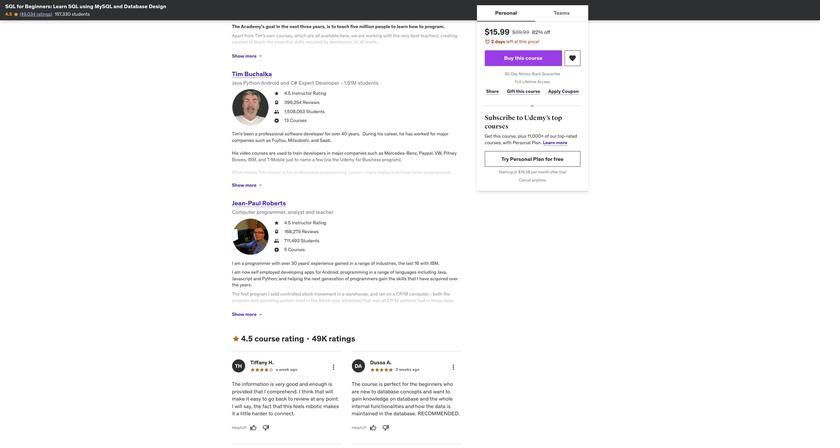 Task type: describe. For each thing, give the bounding box(es) containing it.
courses inside his video courses are used to train developers in major companies such as mercedes-benz, paypal, vw, pitney bowes, ibm, and t-mobile just to name a few (via the udemy for business program).
[[252, 150, 268, 156]]

to down train
[[295, 157, 299, 163]]

ibm,
[[248, 157, 257, 163]]

his video courses are used to train developers in major companies such as mercedes-benz, paypal, vw, pitney bowes, ibm, and t-mobile just to name a few (via the udemy for business program).
[[232, 150, 457, 163]]

alone
[[269, 176, 280, 182]]

system
[[280, 298, 295, 304]]

on inside i am a programmer with over 30 years' experience gained in a range of industries, the last 16 with ibm. i am now self employed developing apps for android; programming in a range of languages including java, javascript and python; and helping the next generation of programmers gain the skills that i have acquired over the years. the first program i sold controlled stock movement in a warehouse, and ran on a cp/m computer - both the program and operating system lived in the 64 kb (yes, kilobytes) that was all cp/m systems had in those days. i have gained experience in a wide range of industries including utilities, retail, insurance and the motor manufacturing industry. my clients and employers have included northumbrian water, arcadia, royal sun alliance, nissan and jaguar landrover. i also worked for sunderland university for 3 years preparing and delivering training courses in computing.
[[387, 291, 392, 297]]

that up 'utilities,' on the left bottom
[[363, 298, 371, 304]]

with down created
[[305, 8, 314, 14]]

career,
[[384, 131, 398, 137]]

programming inside i am a programmer with over 30 years' experience gained in a range of industries, the last 16 with ibm. i am now self employed developing apps for android; programming in a range of languages including java, javascript and python; and helping the next generation of programmers gain the skills that i have acquired over the years. the first program i sold controlled stock movement in a warehouse, and ran on a cp/m computer - both the program and operating system lived in the 64 kb (yes, kilobytes) that was all cp/m systems had in those days. i have gained experience in a wide range of industries including utilities, retail, insurance and the motor manufacturing industry. my clients and employers have included northumbrian water, arcadia, royal sun alliance, nissan and jaguar landrover. i also worked for sunderland university for 3 years preparing and delivering training courses in computing.
[[340, 270, 368, 275]]

1 horizontal spatial program
[[250, 291, 267, 297]]

that up easy
[[254, 389, 263, 395]]

software down 'best'
[[403, 48, 421, 54]]

sold
[[271, 291, 279, 297]]

alliance,
[[232, 320, 249, 326]]

teachers.
[[366, 55, 385, 60]]

sunderland
[[346, 320, 369, 326]]

the left last
[[398, 261, 405, 266]]

xsmall image for 168,279 reviews
[[274, 229, 279, 235]]

for up saab. on the top left of the page
[[325, 131, 331, 137]]

xsmall image left 13
[[274, 118, 279, 124]]

tim inside tim buchalka java python android and c# expert developer - 1.51m students
[[232, 70, 243, 78]]

show more for paul
[[232, 312, 257, 318]]

1 horizontal spatial it
[[246, 396, 249, 403]]

tim's inside tim's been a professional software developer for over 40 years.  during his career, he has worked for major companies such as fujitsu, mitsubishi, and saab.
[[232, 131, 243, 137]]

the left 64
[[311, 298, 318, 304]]

instructor for jean-paul roberts
[[292, 220, 312, 226]]

professionally,
[[232, 176, 261, 182]]

students inside tim buchalka java python android and c# expert developer - 1.51m students
[[358, 80, 379, 86]]

1.51
[[274, 189, 282, 195]]

a inside the information is very good and enough is provided that i comprehend. i think that will make it easy to go back to review at any point. i will say, the fact that this feels robotic makes it a little harder to connect.
[[236, 411, 239, 417]]

that up the "any"
[[315, 389, 324, 395]]

spring
[[240, 15, 253, 20]]

in inside his video courses are used to train developers in major companies such as mercedes-benz, paypal, vw, pitney bowes, ibm, and t-mobile just to name a few (via the udemy for business program).
[[327, 150, 331, 156]]

tim inside the learn programming academy was created by tim buchalka, a software developer with 40 years experience, who is also an instructor on udemy, with over 1.93m+ students in his courses on java, python, android, c#  and the spring framework. the academy's goal in the next three years, is to teach five million people to learn how to program. apart from tim's own courses, which are all available here, we are working with the very best teachers, creating courses to teach the essential skills required by developers, at all levels. one other important philosophy is that our courses are taught by real professionals; software developers with real and substantial experience in the industry, who are also great teachers.  all our instructors are experienced, software developers!
[[334, 2, 342, 8]]

2 sql from the left
[[68, 3, 78, 9]]

essential
[[275, 39, 293, 45]]

to up whole
[[446, 389, 450, 395]]

skills inside i am a programmer with over 30 years' experience gained in a range of industries, the last 16 with ibm. i am now self employed developing apps for android; programming in a range of languages including java, javascript and python; and helping the next generation of programmers gain the skills that i have acquired over the years. the first program i sold controlled stock movement in a warehouse, and ran on a cp/m computer - both the program and operating system lived in the 64 kb (yes, kilobytes) that was all cp/m systems had in those days. i have gained experience in a wide range of industries including utilities, retail, insurance and the motor manufacturing industry. my clients and employers have included northumbrian water, arcadia, royal sun alliance, nissan and jaguar landrover. i also worked for sunderland university for 3 years preparing and delivering training courses in computing.
[[396, 276, 407, 282]]

great
[[355, 55, 365, 60]]

to inside "tim has trained over 1.51 million students how to program, way more than a typical it professor at a college does in a lifetime."
[[326, 189, 330, 195]]

show for jean-
[[232, 312, 244, 318]]

programmed
[[424, 170, 450, 176]]

1,508,063 students
[[284, 109, 325, 115]]

available
[[321, 33, 339, 39]]

buy
[[504, 55, 514, 61]]

tab list containing personal
[[477, 5, 588, 22]]

access
[[538, 79, 550, 84]]

and down sun
[[435, 320, 443, 326]]

xsmall image down "android"
[[274, 91, 279, 97]]

major inside tim's been a professional software developer for over 40 years.  during his career, he has worked for major companies such as fujitsu, mitsubishi, and saab.
[[437, 131, 448, 137]]

students left struggling
[[324, 208, 342, 214]]

168,279 reviews
[[284, 229, 319, 235]]

mark review by tiffany h. as unhelpful image
[[263, 425, 269, 432]]

he
[[399, 131, 405, 137]]

49k
[[312, 334, 327, 344]]

2 vertical spatial range
[[303, 307, 315, 313]]

the inside his video courses are used to train developers in major companies such as mercedes-benz, paypal, vw, pitney bowes, ibm, and t-mobile just to name a few (via the udemy for business program).
[[332, 157, 339, 163]]

for inside the course is perfect for the beginners who are new to database concepts and want to gain knowledge on database and the whole internal functionalities and how the data is maintained in the database. recommended.
[[402, 381, 409, 388]]

the down 'javascript'
[[232, 282, 239, 288]]

the inside i am a programmer with over 30 years' experience gained in a range of industries, the last 16 with ibm. i am now self employed developing apps for android; programming in a range of languages including java, javascript and python; and helping the next generation of programmers gain the skills that i have acquired over the years. the first program i sold controlled stock movement in a warehouse, and ran on a cp/m computer - both the program and operating system lived in the 64 kb (yes, kilobytes) that was all cp/m systems had in those days. i have gained experience in a wide range of industries including utilities, retail, insurance and the motor manufacturing industry. my clients and employers have included northumbrian water, arcadia, royal sun alliance, nissan and jaguar landrover. i also worked for sunderland university for 3 years preparing and delivering training courses in computing.
[[232, 291, 240, 297]]

3
[[399, 320, 401, 326]]

our inside get this course, plus 11,000+ of our top-rated courses, with personal plan.
[[550, 133, 557, 139]]

like
[[390, 176, 397, 182]]

back
[[276, 396, 287, 403]]

1 horizontal spatial including
[[418, 270, 436, 275]]

learn more link
[[543, 140, 568, 146]]

program,
[[331, 189, 350, 195]]

1 vertical spatial all
[[359, 39, 364, 45]]

at inside starting at $16.58 per month after trial cancel anytime
[[514, 170, 518, 175]]

on up the "people"
[[389, 8, 394, 14]]

courses for jean-paul roberts
[[288, 247, 305, 253]]

and inside the learn programming academy was created by tim buchalka, a software developer with 40 years experience, who is also an instructor on udemy, with over 1.93m+ students in his courses on java, python, android, c#  and the spring framework. the academy's goal in the next three years, is to teach five million people to learn how to program. apart from tim's own courses, which are all available here, we are working with the very best teachers, creating courses to teach the essential skills required by developers, at all levels. one other important philosophy is that our courses are taught by real professionals; software developers with real and substantial experience in the industry, who are also great teachers.  all our instructors are experienced, software developers!
[[241, 55, 248, 60]]

and left the operating
[[250, 298, 258, 304]]

expert
[[299, 80, 314, 86]]

30-
[[505, 71, 511, 76]]

for right apps
[[316, 270, 321, 275]]

analyst
[[288, 209, 304, 216]]

had inside i am a programmer with over 30 years' experience gained in a range of industries, the last 16 with ibm. i am now self employed developing apps for android; programming in a range of languages including java, javascript and python; and helping the next generation of programmers gain the skills that i have acquired over the years. the first program i sold controlled stock movement in a warehouse, and ran on a cp/m computer - both the program and operating system lived in the 64 kb (yes, kilobytes) that was all cp/m systems had in those days. i have gained experience in a wide range of industries including utilities, retail, insurance and the motor manufacturing industry. my clients and employers have included northumbrian water, arcadia, royal sun alliance, nissan and jaguar landrover. i also worked for sunderland university for 3 years preparing and delivering training courses in computing.
[[418, 298, 425, 304]]

one
[[232, 48, 240, 54]]

0 horizontal spatial including
[[342, 307, 361, 313]]

of down industries,
[[390, 270, 394, 275]]

tim buchalka java python android and c# expert developer - 1.51m students
[[232, 70, 379, 86]]

to up just
[[288, 150, 292, 156]]

companies inside his video courses are used to train developers in major companies such as mercedes-benz, paypal, vw, pitney bowes, ibm, and t-mobile just to name a few (via the udemy for business program).
[[344, 150, 367, 156]]

for up the vw, at the top of page
[[430, 131, 436, 137]]

had inside what makes tim unique is his professional programming career - many instructors have never programmed professionally, let alone had a distinguished professional development career like tim.
[[281, 176, 289, 182]]

retail,
[[380, 307, 393, 313]]

mark review by dussa a. as unhelpful image
[[383, 425, 389, 432]]

with up the python,
[[408, 2, 416, 8]]

students for tim buchalka
[[306, 109, 325, 115]]

0 vertical spatial real
[[365, 48, 372, 54]]

course inside the course is perfect for the beginners who are new to database concepts and want to gain knowledge on database and the whole internal functionalities and how the data is maintained in the database. recommended.
[[362, 381, 378, 388]]

the up concepts
[[410, 381, 418, 388]]

the right goal
[[281, 24, 289, 29]]

the information is very good and enough is provided that i comprehend. i think that will make it easy to go back to review at any point. i will say, the fact that this feels robotic makes it a little harder to connect.
[[232, 381, 339, 417]]

major inside his video courses are used to train developers in major companies such as mercedes-benz, paypal, vw, pitney bowes, ibm, and t-mobile just to name a few (via the udemy for business program).
[[332, 150, 343, 156]]

2 vertical spatial personal
[[510, 156, 532, 162]]

what makes tim unique is his professional programming career - many instructors have never programmed professionally, let alone had a distinguished professional development career like tim.
[[232, 170, 450, 182]]

by up great
[[359, 48, 364, 54]]

- for buchalka
[[341, 80, 343, 86]]

the up days.
[[443, 291, 450, 297]]

tim's been a professional software developer for over 40 years.  during his career, he has worked for major companies such as fujitsu, mitsubishi, and saab.
[[232, 131, 448, 143]]

to up 'best'
[[419, 24, 424, 29]]

to down fact
[[268, 411, 273, 417]]

reviews for tim buchalka
[[303, 100, 320, 105]]

over inside "tim has trained over 1.51 million students how to program, way more than a typical it professor at a college does in a lifetime."
[[265, 189, 273, 195]]

4.5 left (49,034
[[5, 11, 12, 17]]

development
[[348, 176, 375, 182]]

trial
[[559, 170, 566, 175]]

0 horizontal spatial college
[[395, 208, 410, 214]]

xsmall image down computing. at the left of page
[[305, 337, 311, 342]]

starting at $16.58 per month after trial cancel anytime
[[499, 170, 566, 183]]

is down whole
[[447, 403, 451, 410]]

tim has trained over 1.51 million students how to program, way more than a typical it professor at a college does in a lifetime.
[[232, 189, 460, 201]]

and inside tim buchalka java python android and c# expert developer - 1.51m students
[[281, 80, 289, 86]]

2 for 2 weeks ago
[[396, 368, 398, 372]]

to up the knowledge
[[371, 389, 376, 395]]

that down back
[[273, 403, 282, 410]]

courses, inside the learn programming academy was created by tim buchalka, a software developer with 40 years experience, who is also an instructor on udemy, with over 1.93m+ students in his courses on java, python, android, c#  and the spring framework. the academy's goal in the next three years, is to teach five million people to learn how to program. apart from tim's own courses, which are all available here, we are working with the very best teachers, creating courses to teach the essential skills required by developers, at all levels. one other important philosophy is that our courses are taught by real professionals; software developers with real and substantial experience in the industry, who are also great teachers.  all our instructors are experienced, software developers!
[[276, 33, 293, 39]]

courses down apart
[[232, 39, 248, 45]]

4.5 instructor rating for tim buchalka
[[284, 91, 326, 96]]

courses.
[[440, 208, 457, 214]]

learn inside the learn programming academy was created by tim buchalka, a software developer with 40 years experience, who is also an instructor on udemy, with over 1.93m+ students in his courses on java, python, android, c#  and the spring framework. the academy's goal in the next three years, is to teach five million people to learn how to program. apart from tim's own courses, which are all available here, we are working with the very best teachers, creating courses to teach the essential skills required by developers, at all levels. one other important philosophy is that our courses are taught by real professionals; software developers with real and substantial experience in the industry, who are also great teachers.  all our instructors are experienced, software developers!
[[241, 2, 252, 8]]

rating for tim buchalka
[[313, 91, 326, 96]]

bowes,
[[232, 157, 247, 163]]

and up database.
[[405, 403, 414, 410]]

million inside the learn programming academy was created by tim buchalka, a software developer with 40 years experience, who is also an instructor on udemy, with over 1.93m+ students in his courses on java, python, android, c#  and the spring framework. the academy's goal in the next three years, is to teach five million people to learn how to program. apart from tim's own courses, which are all available here, we are working with the very best teachers, creating courses to teach the essential skills required by developers, at all levels. one other important philosophy is that our courses are taught by real professionals; software developers with real and substantial experience in the industry, who are also great teachers.  all our instructors are experienced, software developers!
[[359, 24, 374, 29]]

tiffany
[[250, 360, 267, 366]]

1 vertical spatial also
[[345, 55, 353, 60]]

xsmall image up nissan
[[258, 312, 263, 318]]

students for jean-paul roberts
[[301, 238, 319, 244]]

the left spring
[[232, 15, 239, 20]]

helping
[[288, 276, 303, 282]]

over left 30
[[281, 261, 290, 266]]

trained
[[249, 189, 263, 195]]

the down learn
[[393, 33, 400, 39]]

- inside i am a programmer with over 30 years' experience gained in a range of industries, the last 16 with ibm. i am now self employed developing apps for android; programming in a range of languages including java, javascript and python; and helping the next generation of programmers gain the skills that i have acquired over the years. the first program i sold controlled stock movement in a warehouse, and ran on a cp/m computer - both the program and operating system lived in the 64 kb (yes, kilobytes) that was all cp/m systems had in those days. i have gained experience in a wide range of industries including utilities, retail, insurance and the motor manufacturing industry. my clients and employers have included northumbrian water, arcadia, royal sun alliance, nissan and jaguar landrover. i also worked for sunderland university for 3 years preparing and delivering training courses in computing.
[[430, 291, 432, 297]]

developer
[[315, 80, 339, 86]]

typical
[[385, 189, 399, 195]]

his inside tim's been a professional software developer for over 40 years.  during his career, he has worked for major companies such as fujitsu, mitsubishi, and saab.
[[377, 131, 383, 137]]

motor
[[431, 307, 443, 313]]

in fact, tim's courses are often purchased by students struggling to get through college programming courses.
[[232, 208, 457, 214]]

to down from
[[249, 39, 253, 45]]

and down industry.
[[265, 320, 273, 326]]

with down the "people"
[[383, 33, 392, 39]]

30-day money-back guarantee full lifetime access
[[505, 71, 561, 84]]

programming inside what makes tim unique is his professional programming career - many instructors have never programmed professionally, let alone had a distinguished professional development career like tim.
[[320, 170, 347, 176]]

jean-paul roberts image
[[232, 219, 269, 255]]

1 vertical spatial will
[[235, 403, 242, 410]]

computing.
[[292, 326, 315, 332]]

0 vertical spatial will
[[325, 389, 333, 395]]

and up the landrover.
[[303, 313, 311, 319]]

courses, inside get this course, plus 11,000+ of our top-rated courses, with personal plan.
[[485, 140, 502, 146]]

the down functionalities
[[385, 411, 392, 417]]

by up 1.93m+
[[328, 2, 333, 8]]

1 horizontal spatial experience
[[311, 261, 334, 266]]

1 vertical spatial cp/m
[[387, 298, 399, 304]]

0 horizontal spatial who
[[232, 8, 241, 14]]

of left industries,
[[371, 261, 375, 266]]

design
[[149, 3, 166, 9]]

at inside the learn programming academy was created by tim buchalka, a software developer with 40 years experience, who is also an instructor on udemy, with over 1.93m+ students in his courses on java, python, android, c#  and the spring framework. the academy's goal in the next three years, is to teach five million people to learn how to program. apart from tim's own courses, which are all available here, we are working with the very best teachers, creating courses to teach the essential skills required by developers, at all levels. one other important philosophy is that our courses are taught by real professionals; software developers with real and substantial experience in the industry, who are also great teachers.  all our instructors are experienced, software developers!
[[354, 39, 358, 45]]

distinguished
[[293, 176, 321, 182]]

his inside the learn programming academy was created by tim buchalka, a software developer with 40 years experience, who is also an instructor on udemy, with over 1.93m+ students in his courses on java, python, android, c#  and the spring framework. the academy's goal in the next three years, is to teach five million people to learn how to program. apart from tim's own courses, which are all available here, we are working with the very best teachers, creating courses to teach the essential skills required by developers, at all levels. one other important philosophy is that our courses are taught by real professionals; software developers with real and substantial experience in the industry, who are also great teachers.  all our instructors are experienced, software developers!
[[365, 8, 371, 14]]

xsmall image up developers!
[[258, 53, 263, 59]]

to left learn
[[391, 24, 396, 29]]

courses inside subscribe to udemy's top courses
[[485, 122, 509, 131]]

and up arcadia,
[[415, 307, 423, 313]]

82%
[[532, 29, 543, 35]]

also inside i am a programmer with over 30 years' experience gained in a range of industries, the last 16 with ibm. i am now self employed developing apps for android; programming in a range of languages including java, javascript and python; and helping the next generation of programmers gain the skills that i have acquired over the years. the first program i sold controlled stock movement in a warehouse, and ran on a cp/m computer - both the program and operating system lived in the 64 kb (yes, kilobytes) that was all cp/m systems had in those days. i have gained experience in a wide range of industries including utilities, retail, insurance and the motor manufacturing industry. my clients and employers have included northumbrian water, arcadia, royal sun alliance, nissan and jaguar landrover. i also worked for sunderland university for 3 years preparing and delivering training courses in computing.
[[313, 320, 322, 326]]

gain inside the course is perfect for the beginners who are new to database concepts and want to gain knowledge on database and the whole internal functionalities and how the data is maintained in the database. recommended.
[[352, 396, 362, 403]]

try personal plan for free link
[[485, 151, 580, 167]]

1 vertical spatial real
[[232, 55, 240, 60]]

additional actions for review by tiffany h. image
[[330, 364, 337, 372]]

1 horizontal spatial gained
[[335, 261, 349, 266]]

the down apps
[[304, 276, 311, 282]]

5 courses
[[284, 247, 305, 253]]

movement
[[314, 291, 336, 297]]

a inside his video courses are used to train developers in major companies such as mercedes-benz, paypal, vw, pitney bowes, ibm, and t-mobile just to name a few (via the udemy for business program).
[[312, 157, 315, 163]]

and down developing
[[279, 276, 287, 282]]

kilobytes)
[[342, 298, 362, 304]]

on down academy
[[282, 8, 288, 14]]

ratings)
[[37, 11, 52, 17]]

how inside the learn programming academy was created by tim buchalka, a software developer with 40 years experience, who is also an instructor on udemy, with over 1.93m+ students in his courses on java, python, android, c#  and the spring framework. the academy's goal in the next three years, is to teach five million people to learn how to program. apart from tim's own courses, which are all available here, we are working with the very best teachers, creating courses to teach the essential skills required by developers, at all levels. one other important philosophy is that our courses are taught by real professionals; software developers with real and substantial experience in the industry, who are also great teachers.  all our instructors are experienced, software developers!
[[409, 24, 418, 29]]

instructors inside what makes tim unique is his professional programming career - many instructors have never programmed professionally, let alone had a distinguished professional development career like tim.
[[378, 170, 400, 176]]

coupon
[[562, 88, 579, 94]]

course down lifetime
[[526, 88, 540, 94]]

additional actions for review by dussa a. image
[[449, 364, 457, 372]]

and down beginners
[[423, 389, 432, 395]]

40 inside the learn programming academy was created by tim buchalka, a software developer with 40 years experience, who is also an instructor on udemy, with over 1.93m+ students in his courses on java, python, android, c#  and the spring framework. the academy's goal in the next three years, is to teach five million people to learn how to program. apart from tim's own courses, which are all available here, we are working with the very best teachers, creating courses to teach the essential skills required by developers, at all levels. one other important philosophy is that our courses are taught by real professionals; software developers with real and substantial experience in the industry, who are also great teachers.  all our instructors are experienced, software developers!
[[417, 2, 423, 8]]

this for get
[[493, 133, 501, 139]]

course,
[[502, 133, 517, 139]]

very inside the learn programming academy was created by tim buchalka, a software developer with 40 years experience, who is also an instructor on udemy, with over 1.93m+ students in his courses on java, python, android, c#  and the spring framework. the academy's goal in the next three years, is to teach five million people to learn how to program. apart from tim's own courses, which are all available here, we are working with the very best teachers, creating courses to teach the essential skills required by developers, at all levels. one other important philosophy is that our courses are taught by real professionals; software developers with real and substantial experience in the industry, who are also great teachers.  all our instructors are experienced, software developers!
[[401, 33, 410, 39]]

the up royal
[[424, 307, 430, 313]]

sun
[[437, 313, 445, 319]]

is inside what makes tim unique is his professional programming career - many instructors have never programmed professionally, let alone had a distinguished professional development career like tim.
[[282, 170, 285, 176]]

2 horizontal spatial learn
[[543, 140, 555, 146]]

good
[[286, 381, 298, 388]]

2 days left at this price!
[[491, 39, 540, 45]]

is up the comprehend.
[[270, 381, 274, 388]]

more for the learn programming academy was created by tim buchalka, a software developer with 40 years experience, who is also an instructor on udemy, with over 1.93m+ students in his courses on java, python, android, c#  and the spring framework. the academy's goal in the next three years, is to teach five million people to learn how to program. apart from tim's own courses, which are all available here, we are working with the very best teachers, creating courses to teach the essential skills required by developers, at all levels. one other important philosophy is that our courses are taught by real professionals; software developers with real and substantial experience in the industry, who are also great teachers.  all our instructors are experienced, software developers!
[[245, 53, 257, 59]]

0 horizontal spatial also
[[246, 8, 254, 14]]

used
[[277, 150, 287, 156]]

through
[[378, 208, 394, 214]]

the down own
[[267, 39, 274, 45]]

xsmall image left 711,493
[[274, 238, 279, 244]]

5
[[284, 247, 287, 253]]

1 vertical spatial who
[[328, 55, 336, 60]]

skills inside the learn programming academy was created by tim buchalka, a software developer with 40 years experience, who is also an instructor on udemy, with over 1.93m+ students in his courses on java, python, android, c#  and the spring framework. the academy's goal in the next three years, is to teach five million people to learn how to program. apart from tim's own courses, which are all available here, we are working with the very best teachers, creating courses to teach the essential skills required by developers, at all levels. one other important philosophy is that our courses are taught by real professionals; software developers with real and substantial experience in the industry, who are also great teachers.  all our instructors are experienced, software developers!
[[294, 39, 304, 45]]

who inside the course is perfect for the beginners who are new to database concepts and want to gain knowledge on database and the whole internal functionalities and how the data is maintained in the database. recommended.
[[443, 381, 453, 388]]

students inside the learn programming academy was created by tim buchalka, a software developer with 40 years experience, who is also an instructor on udemy, with over 1.93m+ students in his courses on java, python, android, c#  and the spring framework. the academy's goal in the next three years, is to teach five million people to learn how to program. apart from tim's own courses, which are all available here, we are working with the very best teachers, creating courses to teach the essential skills required by developers, at all levels. one other important philosophy is that our courses are taught by real professionals; software developers with real and substantial experience in the industry, who are also great teachers.  all our instructors are experienced, software developers!
[[341, 8, 359, 14]]

next for three
[[290, 24, 299, 29]]

rating
[[282, 334, 304, 344]]

have up manufacturing
[[234, 307, 244, 313]]

guarantee
[[542, 71, 561, 76]]

this inside the information is very good and enough is provided that i comprehend. i think that will make it easy to go back to review at any point. i will say, the fact that this feels robotic makes it a little harder to connect.
[[283, 403, 292, 410]]

java, inside i am a programmer with over 30 years' experience gained in a range of industries, the last 16 with ibm. i am now self employed developing apps for android; programming in a range of languages including java, javascript and python; and helping the next generation of programmers gain the skills that i have acquired over the years. the first program i sold controlled stock movement in a warehouse, and ran on a cp/m computer - both the program and operating system lived in the 64 kb (yes, kilobytes) that was all cp/m systems had in those days. i have gained experience in a wide range of industries including utilities, retail, insurance and the motor manufacturing industry. my clients and employers have included northumbrian water, arcadia, royal sun alliance, nissan and jaguar landrover. i also worked for sunderland university for 3 years preparing and delivering training courses in computing.
[[437, 270, 447, 275]]

plus
[[518, 133, 527, 139]]

share
[[486, 88, 499, 94]]

over right the "acquired"
[[449, 276, 458, 282]]

1 horizontal spatial career
[[376, 176, 389, 182]]

a inside what makes tim unique is his professional programming career - many instructors have never programmed professionally, let alone had a distinguished professional development career like tim.
[[290, 176, 292, 182]]

medium image
[[232, 335, 240, 343]]

college inside "tim has trained over 1.51 million students how to program, way more than a typical it professor at a college does in a lifetime."
[[434, 189, 449, 195]]

have inside what makes tim unique is his professional programming career - many instructors have never programmed professionally, let alone had a distinguished professional development career like tim.
[[401, 170, 410, 176]]

both
[[433, 291, 442, 297]]

0 horizontal spatial career
[[348, 170, 361, 176]]

ago for the
[[412, 368, 420, 372]]

academy's
[[241, 24, 265, 29]]

xsmall image for 399,254 reviews
[[274, 100, 279, 106]]

courses down roberts
[[259, 208, 275, 214]]

to left go
[[262, 396, 267, 403]]

northumbrian
[[364, 313, 392, 319]]

have down industries
[[334, 313, 344, 319]]

with up experienced,
[[445, 48, 454, 54]]

the course is perfect for the beginners who are new to database concepts and want to gain knowledge on database and the whole internal functionalities and how the data is maintained in the database. recommended.
[[352, 381, 460, 417]]

makes inside what makes tim unique is his professional programming career - many instructors have never programmed professionally, let alone had a distinguished professional development career like tim.
[[244, 170, 257, 176]]

0 vertical spatial teach
[[337, 24, 349, 29]]

paul
[[248, 200, 261, 207]]

years inside the learn programming academy was created by tim buchalka, a software developer with 40 years experience, who is also an instructor on udemy, with over 1.93m+ students in his courses on java, python, android, c#  and the spring framework. the academy's goal in the next three years, is to teach five million people to learn how to program. apart from tim's own courses, which are all available here, we are working with the very best teachers, creating courses to teach the essential skills required by developers, at all levels. one other important philosophy is that our courses are taught by real professionals; software developers with real and substantial experience in the industry, who are also great teachers.  all our instructors are experienced, software developers!
[[424, 2, 435, 8]]

the down want
[[430, 396, 438, 403]]

water,
[[393, 313, 406, 319]]

0 horizontal spatial learn
[[53, 3, 67, 9]]

1 show more from the top
[[232, 53, 257, 59]]

systems
[[400, 298, 417, 304]]

1 vertical spatial professional
[[293, 170, 318, 176]]

1 vertical spatial our
[[394, 55, 400, 60]]

developers!
[[251, 61, 275, 67]]

that down languages
[[408, 276, 416, 282]]

is up spring
[[242, 8, 245, 14]]

with up employed
[[272, 261, 280, 266]]

30
[[291, 261, 297, 266]]

with right 16
[[420, 261, 429, 266]]

alarm image
[[485, 39, 490, 44]]

0 vertical spatial cp/m
[[396, 291, 408, 297]]

and down self
[[253, 276, 261, 282]]

and down concepts
[[420, 396, 429, 403]]

2 horizontal spatial professional
[[322, 176, 347, 182]]

arcadia,
[[407, 313, 424, 319]]

was inside i am a programmer with over 30 years' experience gained in a range of industries, the last 16 with ibm. i am now self employed developing apps for android; programming in a range of languages including java, javascript and python; and helping the next generation of programmers gain the skills that i have acquired over the years. the first program i sold controlled stock movement in a warehouse, and ran on a cp/m computer - both the program and operating system lived in the 64 kb (yes, kilobytes) that was all cp/m systems had in those days. i have gained experience in a wide range of industries including utilities, retail, insurance and the motor manufacturing industry. my clients and employers have included northumbrian water, arcadia, royal sun alliance, nissan and jaguar landrover. i also worked for sunderland university for 3 years preparing and delivering training courses in computing.
[[372, 298, 380, 304]]

xsmall image left 5
[[274, 247, 279, 253]]

never
[[412, 170, 423, 176]]

have left the "acquired"
[[419, 276, 429, 282]]

the down industries,
[[389, 276, 395, 282]]

for inside try personal plan for free link
[[545, 156, 553, 162]]

1 vertical spatial range
[[378, 270, 389, 275]]

manufacturing
[[232, 313, 262, 319]]

was inside the learn programming academy was created by tim buchalka, a software developer with 40 years experience, who is also an instructor on udemy, with over 1.93m+ students in his courses on java, python, android, c#  and the spring framework. the academy's goal in the next three years, is to teach five million people to learn how to program. apart from tim's own courses, which are all available here, we are working with the very best teachers, creating courses to teach the essential skills required by developers, at all levels. one other important philosophy is that our courses are taught by real professionals; software developers with real and substantial experience in the industry, who are also great teachers.  all our instructors are experienced, software developers!
[[302, 2, 310, 8]]

software down one
[[232, 61, 250, 67]]

of right generation
[[345, 276, 349, 282]]

helpful? for the course is perfect for the beginners who are new to database concepts and want to gain knowledge on database and the whole internal functionalities and how the data is maintained in the database. recommended.
[[352, 426, 366, 431]]

at right left
[[514, 39, 518, 45]]

course inside button
[[526, 55, 543, 61]]

teams
[[554, 10, 570, 16]]

1 horizontal spatial tim's
[[247, 208, 258, 214]]

is up available
[[327, 24, 330, 29]]

software inside tim's been a professional software developer for over 40 years.  during his career, he has worked for major companies such as fujitsu, mitsubishi, and saab.
[[285, 131, 303, 137]]

tim inside what makes tim unique is his professional programming career - many instructors have never programmed professionally, let alone had a distinguished professional development career like tim.
[[258, 170, 266, 176]]

to right back
[[288, 396, 293, 403]]

industries,
[[376, 261, 397, 266]]

udemy
[[340, 157, 355, 163]]

course down training
[[255, 334, 280, 344]]

this down $89.99
[[519, 39, 527, 45]]

399,254
[[284, 100, 302, 105]]

1 am from the top
[[234, 261, 241, 266]]

more inside "tim has trained over 1.51 million students how to program, way more than a typical it professor at a college does in a lifetime."
[[360, 189, 370, 195]]

for inside his video courses are used to train developers in major companies such as mercedes-benz, paypal, vw, pitney bowes, ibm, and t-mobile just to name a few (via the udemy for business program).
[[356, 157, 361, 163]]

wishlist image
[[569, 54, 576, 62]]

is left 'perfect'
[[379, 381, 383, 388]]

and right mysql
[[113, 3, 123, 9]]

lifetime.
[[240, 195, 257, 201]]

just
[[286, 157, 294, 163]]

by right purchased
[[318, 208, 323, 214]]



Task type: vqa. For each thing, say whether or not it's contained in the screenshot.
Projects,
no



Task type: locate. For each thing, give the bounding box(es) containing it.
little
[[240, 411, 251, 417]]

software up the "people"
[[367, 2, 385, 8]]

this for gift
[[516, 88, 525, 94]]

are
[[308, 33, 314, 39], [358, 33, 365, 39], [337, 48, 343, 54], [337, 55, 344, 60], [425, 55, 431, 60], [269, 150, 276, 156], [276, 208, 282, 214], [352, 389, 359, 395]]

2 show more from the top
[[232, 182, 257, 188]]

such left fujitsu,
[[255, 138, 265, 143]]

40 up the python,
[[417, 2, 423, 8]]

mercedes-
[[384, 150, 407, 156]]

has inside tim's been a professional software developer for over 40 years.  during his career, he has worked for major companies such as fujitsu, mitsubishi, and saab.
[[406, 131, 413, 137]]

gift
[[507, 88, 515, 94]]

helpful?
[[232, 426, 247, 431], [352, 426, 366, 431]]

professional up fujitsu,
[[259, 131, 284, 137]]

0 vertical spatial our
[[312, 48, 318, 54]]

experience up industry.
[[260, 307, 283, 313]]

at inside the information is very good and enough is provided that i comprehend. i think that will make it easy to go back to review at any point. i will say, the fact that this feels robotic makes it a little harder to connect.
[[311, 396, 315, 403]]

academy
[[282, 2, 301, 8]]

1 vertical spatial makes
[[324, 403, 339, 410]]

1 show from the top
[[232, 53, 244, 59]]

gain
[[379, 276, 388, 282], [352, 396, 362, 403]]

0 vertical spatial such
[[255, 138, 265, 143]]

to inside subscribe to udemy's top courses
[[517, 114, 523, 122]]

more down top- at the right top of the page
[[556, 140, 568, 146]]

2 horizontal spatial his
[[377, 131, 383, 137]]

python
[[243, 80, 260, 86]]

course up "new"
[[362, 381, 378, 388]]

feels
[[293, 403, 305, 410]]

companies down been in the top of the page
[[232, 138, 254, 143]]

1 horizontal spatial range
[[358, 261, 370, 266]]

(49,034 ratings)
[[20, 11, 52, 17]]

to left program,
[[326, 189, 330, 195]]

2 show more button from the top
[[232, 179, 263, 192]]

c# down 'experience,'
[[441, 8, 447, 14]]

1 vertical spatial students
[[301, 238, 319, 244]]

tim buchalka link
[[232, 70, 272, 78]]

as inside tim's been a professional software developer for over 40 years.  during his career, he has worked for major companies such as fujitsu, mitsubishi, and saab.
[[266, 138, 271, 143]]

40 inside tim's been a professional software developer for over 40 years.  during his career, he has worked for major companies such as fujitsu, mitsubishi, and saab.
[[342, 131, 347, 137]]

1 vertical spatial was
[[372, 298, 380, 304]]

try
[[502, 156, 509, 162]]

0 vertical spatial developer
[[386, 2, 407, 8]]

1 horizontal spatial also
[[313, 320, 322, 326]]

0 vertical spatial am
[[234, 261, 241, 266]]

industry,
[[309, 55, 327, 60]]

full
[[515, 79, 521, 84]]

1 horizontal spatial professional
[[293, 170, 318, 176]]

helpful? for the information is very good and enough is provided that i comprehend. i think that will make it easy to go back to review at any point. i will say, the fact that this feels robotic makes it a little harder to connect.
[[232, 426, 247, 431]]

mark review by tiffany h. as helpful image
[[250, 425, 257, 432]]

gain inside i am a programmer with over 30 years' experience gained in a range of industries, the last 16 with ibm. i am now self employed developing apps for android; programming in a range of languages including java, javascript and python; and helping the next generation of programmers gain the skills that i have acquired over the years. the first program i sold controlled stock movement in a warehouse, and ran on a cp/m computer - both the program and operating system lived in the 64 kb (yes, kilobytes) that was all cp/m systems had in those days. i have gained experience in a wide range of industries including utilities, retail, insurance and the motor manufacturing industry. my clients and employers have included northumbrian water, arcadia, royal sun alliance, nissan and jaguar landrover. i also worked for sunderland university for 3 years preparing and delivering training courses in computing.
[[379, 276, 388, 282]]

is right enough
[[328, 381, 332, 388]]

his
[[232, 150, 239, 156]]

more down the professionally,
[[245, 182, 257, 188]]

1 vertical spatial 2
[[396, 368, 398, 372]]

next
[[290, 24, 299, 29], [312, 276, 321, 282]]

at inside "tim has trained over 1.51 million students how to program, way more than a typical it professor at a college does in a lifetime."
[[425, 189, 429, 195]]

learn
[[241, 2, 252, 8], [53, 3, 67, 9], [543, 140, 555, 146]]

3 show more button from the top
[[232, 308, 263, 321]]

a inside tim's been a professional software developer for over 40 years.  during his career, he has worked for major companies such as fujitsu, mitsubishi, and saab.
[[255, 131, 258, 137]]

at up the robotic
[[311, 396, 315, 403]]

reviews for jean-paul roberts
[[302, 229, 319, 235]]

years,
[[313, 24, 326, 29]]

xsmall image for 1,508,063 students
[[274, 109, 279, 115]]

0 vertical spatial was
[[302, 2, 310, 8]]

such inside his video courses are used to train developers in major companies such as mercedes-benz, paypal, vw, pitney bowes, ibm, and t-mobile just to name a few (via the udemy for business program).
[[368, 150, 378, 156]]

money-
[[519, 71, 532, 76]]

professionals;
[[373, 48, 402, 54]]

courses
[[290, 118, 307, 124], [288, 247, 305, 253]]

show more up tim buchalka link
[[232, 53, 257, 59]]

0 horizontal spatial sql
[[5, 3, 16, 9]]

developer inside tim's been a professional software developer for over 40 years.  during his career, he has worked for major companies such as fujitsu, mitsubishi, and saab.
[[304, 131, 324, 137]]

- inside what makes tim unique is his professional programming career - many instructors have never programmed professionally, let alone had a distinguished professional development career like tim.
[[362, 170, 364, 176]]

1 horizontal spatial c#
[[441, 8, 447, 14]]

1 horizontal spatial developers
[[422, 48, 444, 54]]

1 horizontal spatial sql
[[68, 3, 78, 9]]

worked inside tim's been a professional software developer for over 40 years.  during his career, he has worked for major companies such as fujitsu, mitsubishi, and saab.
[[414, 131, 429, 137]]

all up required
[[315, 33, 320, 39]]

1 vertical spatial personal
[[513, 140, 531, 146]]

more for i am a programmer with over 30 years' experience gained in a range of industries, the last 16 with ibm. i am now self employed developing apps for android; programming in a range of languages including java, javascript and python; and helping the next generation of programmers gain the skills that i have acquired over the years. the first program i sold controlled stock movement in a warehouse, and ran on a cp/m computer - both the program and operating system lived in the 64 kb (yes, kilobytes) that was all cp/m systems had in those days. i have gained experience in a wide range of industries including utilities, retail, insurance and the motor manufacturing industry. my clients and employers have included northumbrian water, arcadia, royal sun alliance, nissan and jaguar landrover. i also worked for sunderland university for 3 years preparing and delivering training courses in computing.
[[245, 312, 257, 318]]

years inside i am a programmer with over 30 years' experience gained in a range of industries, the last 16 with ibm. i am now self employed developing apps for android; programming in a range of languages including java, javascript and python; and helping the next generation of programmers gain the skills that i have acquired over the years. the first program i sold controlled stock movement in a warehouse, and ran on a cp/m computer - both the program and operating system lived in the 64 kb (yes, kilobytes) that was all cp/m systems had in those days. i have gained experience in a wide range of industries including utilities, retail, insurance and the motor manufacturing industry. my clients and employers have included northumbrian water, arcadia, royal sun alliance, nissan and jaguar landrover. i also worked for sunderland university for 3 years preparing and delivering training courses in computing.
[[402, 320, 413, 326]]

1 vertical spatial database
[[397, 396, 419, 403]]

subscribe
[[485, 114, 515, 122]]

in
[[232, 208, 236, 214]]

tab list
[[477, 5, 588, 22]]

concepts
[[400, 389, 422, 395]]

2 4.5 instructor rating from the top
[[284, 220, 326, 226]]

0 vertical spatial next
[[290, 24, 299, 29]]

want
[[433, 389, 445, 395]]

show down the professionally,
[[232, 182, 244, 188]]

video
[[240, 150, 251, 156]]

at right it professor
[[425, 189, 429, 195]]

this for buy
[[515, 55, 524, 61]]

with inside get this course, plus 11,000+ of our top-rated courses, with personal plan.
[[503, 140, 512, 146]]

2 vertical spatial show more button
[[232, 308, 263, 321]]

1 vertical spatial tim's
[[247, 208, 258, 214]]

0 horizontal spatial all
[[315, 33, 320, 39]]

three
[[300, 24, 312, 29]]

has up lifetime.
[[241, 189, 248, 195]]

0 vertical spatial programming
[[320, 170, 347, 176]]

more up nissan
[[245, 312, 257, 318]]

and inside jean-paul roberts computer programmer, analyst and teacher
[[306, 209, 314, 216]]

0 horizontal spatial -
[[341, 80, 343, 86]]

unique
[[267, 170, 281, 176]]

c# inside the learn programming academy was created by tim buchalka, a software developer with 40 years experience, who is also an instructor on udemy, with over 1.93m+ students in his courses on java, python, android, c#  and the spring framework. the academy's goal in the next three years, is to teach five million people to learn how to program. apart from tim's own courses, which are all available here, we are working with the very best teachers, creating courses to teach the essential skills required by developers, at all levels. one other important philosophy is that our courses are taught by real professionals; software developers with real and substantial experience in the industry, who are also great teachers.  all our instructors are experienced, software developers!
[[441, 8, 447, 14]]

professional inside tim's been a professional software developer for over 40 years.  during his career, he has worked for major companies such as fujitsu, mitsubishi, and saab.
[[259, 131, 284, 137]]

0 horizontal spatial program
[[232, 298, 249, 304]]

let
[[262, 176, 268, 182]]

0 horizontal spatial had
[[281, 176, 289, 182]]

0 horizontal spatial major
[[332, 150, 343, 156]]

0 vertical spatial how
[[409, 24, 418, 29]]

maintained
[[352, 411, 378, 417]]

teams button
[[536, 5, 588, 21]]

students right '1.51m'
[[358, 80, 379, 86]]

2 ago from the left
[[412, 368, 420, 372]]

th
[[235, 363, 242, 370]]

0 vertical spatial professional
[[259, 131, 284, 137]]

tiffany h.
[[250, 360, 274, 366]]

show for tim
[[232, 182, 244, 188]]

2 for 2 days left at this price!
[[491, 39, 494, 45]]

1 vertical spatial courses
[[288, 247, 305, 253]]

cp/m
[[396, 291, 408, 297], [387, 298, 399, 304]]

to left get
[[365, 208, 369, 214]]

personal inside get this course, plus 11,000+ of our top-rated courses, with personal plan.
[[513, 140, 531, 146]]

program
[[250, 291, 267, 297], [232, 298, 249, 304]]

of inside get this course, plus 11,000+ of our top-rated courses, with personal plan.
[[545, 133, 549, 139]]

next for generation
[[312, 276, 321, 282]]

xsmall image
[[258, 53, 263, 59], [274, 100, 279, 106], [274, 109, 279, 115], [258, 183, 263, 188], [274, 229, 279, 235]]

also up spring
[[246, 8, 254, 14]]

4.5 for xsmall image underneath programmer,
[[284, 220, 291, 226]]

- for makes
[[362, 170, 364, 176]]

over inside the learn programming academy was created by tim buchalka, a software developer with 40 years experience, who is also an instructor on udemy, with over 1.93m+ students in his courses on java, python, android, c#  and the spring framework. the academy's goal in the next three years, is to teach five million people to learn how to program. apart from tim's own courses, which are all available here, we are working with the very best teachers, creating courses to teach the essential skills required by developers, at all levels. one other important philosophy is that our courses are taught by real professionals; software developers with real and substantial experience in the industry, who are also great teachers.  all our instructors are experienced, software developers!
[[315, 8, 324, 14]]

xsmall image
[[274, 91, 279, 97], [274, 118, 279, 124], [274, 220, 279, 226], [274, 238, 279, 244], [274, 247, 279, 253], [258, 312, 263, 318], [305, 337, 311, 342]]

16
[[415, 261, 419, 266]]

an
[[255, 8, 260, 14]]

anytime
[[532, 178, 546, 183]]

for left sunderland
[[339, 320, 345, 326]]

0 vertical spatial show more
[[232, 53, 257, 59]]

in inside the course is perfect for the beginners who are new to database concepts and want to gain knowledge on database and the whole internal functionalities and how the data is maintained in the database. recommended.
[[379, 411, 383, 417]]

and inside the information is very good and enough is provided that i comprehend. i think that will make it easy to go back to review at any point. i will say, the fact that this feels robotic makes it a little harder to connect.
[[300, 381, 308, 388]]

tim.
[[398, 176, 407, 182]]

4.5 for medium icon
[[241, 334, 253, 344]]

t-
[[267, 157, 271, 163]]

students down buchalka,
[[341, 8, 359, 14]]

have
[[401, 170, 410, 176], [419, 276, 429, 282], [234, 307, 244, 313], [334, 313, 344, 319]]

the inside the information is very good and enough is provided that i comprehend. i think that will make it easy to go back to review at any point. i will say, the fact that this feels robotic makes it a little harder to connect.
[[254, 403, 261, 410]]

4.5 instructor rating for jean-paul roberts
[[284, 220, 326, 226]]

ratings
[[329, 334, 355, 344]]

worked right he
[[414, 131, 429, 137]]

0 vertical spatial had
[[281, 176, 289, 182]]

his inside what makes tim unique is his professional programming career - many instructors have never programmed professionally, let alone had a distinguished professional development career like tim.
[[286, 170, 292, 176]]

courses, down the 'get'
[[485, 140, 502, 146]]

have up tim.
[[401, 170, 410, 176]]

reviews
[[303, 100, 320, 105], [302, 229, 319, 235]]

train
[[293, 150, 302, 156]]

has inside "tim has trained over 1.51 million students how to program, way more than a typical it professor at a college does in a lifetime."
[[241, 189, 248, 195]]

information
[[242, 381, 269, 388]]

java, inside the learn programming academy was created by tim buchalka, a software developer with 40 years experience, who is also an instructor on udemy, with over 1.93m+ students in his courses on java, python, android, c#  and the spring framework. the academy's goal in the next three years, is to teach five million people to learn how to program. apart from tim's own courses, which are all available here, we are working with the very best teachers, creating courses to teach the essential skills required by developers, at all levels. one other important philosophy is that our courses are taught by real professionals; software developers with real and substantial experience in the industry, who are also great teachers.  all our instructors are experienced, software developers!
[[395, 8, 405, 14]]

how inside "tim has trained over 1.51 million students how to program, way more than a typical it professor at a college does in a lifetime."
[[316, 189, 325, 195]]

had down computer
[[418, 298, 425, 304]]

instructors up like
[[378, 170, 400, 176]]

million inside "tim has trained over 1.51 million students how to program, way more than a typical it professor at a college does in a lifetime."
[[283, 189, 296, 195]]

1 horizontal spatial was
[[372, 298, 380, 304]]

1 horizontal spatial our
[[394, 55, 400, 60]]

rating for jean-paul roberts
[[313, 220, 326, 226]]

languages
[[395, 270, 417, 275]]

0 vertical spatial companies
[[232, 138, 254, 143]]

top-
[[558, 133, 567, 139]]

1 vertical spatial teach
[[254, 39, 266, 45]]

training
[[253, 326, 269, 332]]

0 horizontal spatial courses,
[[276, 33, 293, 39]]

over up his video courses are used to train developers in major companies such as mercedes-benz, paypal, vw, pitney bowes, ibm, and t-mobile just to name a few (via the udemy for business program). in the top of the page
[[332, 131, 340, 137]]

and inside his video courses are used to train developers in major companies such as mercedes-benz, paypal, vw, pitney bowes, ibm, and t-mobile just to name a few (via the udemy for business program).
[[258, 157, 266, 163]]

1 horizontal spatial had
[[418, 298, 425, 304]]

2 vertical spatial show more
[[232, 312, 257, 318]]

0 vertical spatial all
[[315, 33, 320, 39]]

over left 1.51
[[265, 189, 273, 195]]

1 horizontal spatial 40
[[417, 2, 423, 8]]

3 show more from the top
[[232, 312, 257, 318]]

personal up $16.58
[[510, 156, 532, 162]]

database.
[[394, 411, 417, 417]]

such inside tim's been a professional software developer for over 40 years.  during his career, he has worked for major companies such as fujitsu, mitsubishi, and saab.
[[255, 138, 265, 143]]

11,000+
[[528, 133, 544, 139]]

1 vertical spatial program
[[232, 298, 249, 304]]

by down available
[[324, 39, 329, 45]]

1 rating from the top
[[313, 91, 326, 96]]

very inside the information is very good and enough is provided that i comprehend. i think that will make it easy to go back to review at any point. i will say, the fact that this feels robotic makes it a little harder to connect.
[[275, 381, 285, 388]]

3 show from the top
[[232, 312, 244, 318]]

get this course, plus 11,000+ of our top-rated courses, with personal plan.
[[485, 133, 577, 146]]

developer inside the learn programming academy was created by tim buchalka, a software developer with 40 years experience, who is also an instructor on udemy, with over 1.93m+ students in his courses on java, python, android, c#  and the spring framework. the academy's goal in the next three years, is to teach five million people to learn how to program. apart from tim's own courses, which are all available here, we are working with the very best teachers, creating courses to teach the essential skills required by developers, at all levels. one other important philosophy is that our courses are taught by real professionals; software developers with real and substantial experience in the industry, who are also great teachers.  all our instructors are experienced, software developers!
[[386, 2, 407, 8]]

more for in fact, tim's courses are often purchased by students struggling to get through college programming courses.
[[245, 182, 257, 188]]

2 horizontal spatial range
[[378, 270, 389, 275]]

fact,
[[237, 208, 246, 214]]

how down distinguished
[[316, 189, 325, 195]]

1 vertical spatial programming
[[411, 208, 439, 214]]

java
[[232, 80, 242, 86]]

1 horizontal spatial years
[[424, 2, 435, 8]]

courses up the "people"
[[372, 8, 388, 14]]

0 vertical spatial rating
[[313, 91, 326, 96]]

courses up ibm,
[[252, 150, 268, 156]]

all
[[315, 33, 320, 39], [359, 39, 364, 45], [381, 298, 386, 304]]

on inside the course is perfect for the beginners who are new to database concepts and want to gain knowledge on database and the whole internal functionalities and how the data is maintained in the database. recommended.
[[390, 396, 396, 403]]

courses for tim buchalka
[[290, 118, 307, 124]]

1 show more button from the top
[[232, 50, 263, 63]]

2 vertical spatial his
[[286, 170, 292, 176]]

next down apps
[[312, 276, 321, 282]]

my
[[281, 313, 288, 319]]

0 horizontal spatial makes
[[244, 170, 257, 176]]

2 vertical spatial our
[[550, 133, 557, 139]]

157,330 students
[[55, 11, 90, 17]]

database
[[124, 3, 148, 9]]

experience up android;
[[311, 261, 334, 266]]

students down distinguished
[[297, 189, 315, 195]]

per
[[531, 170, 537, 175]]

0 horizontal spatial next
[[290, 24, 299, 29]]

1 vertical spatial gained
[[245, 307, 259, 313]]

the for the learn programming academy was created by tim buchalka, a software developer with 40 years experience, who is also an instructor on udemy, with over 1.93m+ students in his courses on java, python, android, c#  and the spring framework. the academy's goal in the next three years, is to teach five million people to learn how to program. apart from tim's own courses, which are all available here, we are working with the very best teachers, creating courses to teach the essential skills required by developers, at all levels. one other important philosophy is that our courses are taught by real professionals; software developers with real and substantial experience in the industry, who are also great teachers.  all our instructors are experienced, software developers!
[[232, 2, 240, 8]]

as inside his video courses are used to train developers in major companies such as mercedes-benz, paypal, vw, pitney bowes, ibm, and t-mobile just to name a few (via the udemy for business program).
[[379, 150, 383, 156]]

developer up the python,
[[386, 2, 407, 8]]

next inside i am a programmer with over 30 years' experience gained in a range of industries, the last 16 with ibm. i am now self employed developing apps for android; programming in a range of languages including java, javascript and python; and helping the next generation of programmers gain the skills that i have acquired over the years. the first program i sold controlled stock movement in a warehouse, and ran on a cp/m computer - both the program and operating system lived in the 64 kb (yes, kilobytes) that was all cp/m systems had in those days. i have gained experience in a wide range of industries including utilities, retail, insurance and the motor manufacturing industry. my clients and employers have included northumbrian water, arcadia, royal sun alliance, nissan and jaguar landrover. i also worked for sunderland university for 3 years preparing and delivering training courses in computing.
[[312, 276, 321, 282]]

working
[[366, 33, 382, 39]]

million right 1.51
[[283, 189, 296, 195]]

whole
[[439, 396, 453, 403]]

0 vertical spatial database
[[377, 389, 399, 395]]

the left industry,
[[301, 55, 308, 60]]

1 vertical spatial experience
[[260, 307, 283, 313]]

the learn programming academy was created by tim buchalka, a software developer with 40 years experience, who is also an instructor on udemy, with over 1.93m+ students in his courses on java, python, android, c#  and the spring framework. the academy's goal in the next three years, is to teach five million people to learn how to program. apart from tim's own courses, which are all available here, we are working with the very best teachers, creating courses to teach the essential skills required by developers, at all levels. one other important philosophy is that our courses are taught by real professionals; software developers with real and substantial experience in the industry, who are also great teachers.  all our instructors are experienced, software developers!
[[232, 2, 460, 67]]

companies inside tim's been a professional software developer for over 40 years.  during his career, he has worked for major companies such as fujitsu, mitsubishi, and saab.
[[232, 138, 254, 143]]

worked inside i am a programmer with over 30 years' experience gained in a range of industries, the last 16 with ibm. i am now self employed developing apps for android; programming in a range of languages including java, javascript and python; and helping the next generation of programmers gain the skills that i have acquired over the years. the first program i sold controlled stock movement in a warehouse, and ran on a cp/m computer - both the program and operating system lived in the 64 kb (yes, kilobytes) that was all cp/m systems had in those days. i have gained experience in a wide range of industries including utilities, retail, insurance and the motor manufacturing industry. my clients and employers have included northumbrian water, arcadia, royal sun alliance, nissan and jaguar landrover. i also worked for sunderland university for 3 years preparing and delivering training courses in computing.
[[323, 320, 338, 326]]

0 vertical spatial worked
[[414, 131, 429, 137]]

0 vertical spatial his
[[365, 8, 371, 14]]

- left '1.51m'
[[341, 80, 343, 86]]

mark review by dussa a. as helpful image
[[370, 425, 377, 432]]

2 vertical spatial also
[[313, 320, 322, 326]]

the for the course is perfect for the beginners who are new to database concepts and want to gain knowledge on database and the whole internal functionalities and how the data is maintained in the database. recommended.
[[352, 381, 361, 388]]

0 vertical spatial java,
[[395, 8, 405, 14]]

top
[[552, 114, 562, 122]]

1 vertical spatial his
[[377, 131, 383, 137]]

show more for buchalka
[[232, 182, 257, 188]]

on
[[282, 8, 288, 14], [389, 8, 394, 14], [387, 291, 392, 297], [390, 396, 396, 403]]

- inside tim buchalka java python android and c# expert developer - 1.51m students
[[341, 80, 343, 86]]

this inside button
[[515, 55, 524, 61]]

1 vertical spatial it
[[232, 411, 235, 417]]

0 vertical spatial courses
[[290, 118, 307, 124]]

and left saab. on the top left of the page
[[311, 138, 319, 143]]

a inside the learn programming academy was created by tim buchalka, a software developer with 40 years experience, who is also an instructor on udemy, with over 1.93m+ students in his courses on java, python, android, c#  and the spring framework. the academy's goal in the next three years, is to teach five million people to learn how to program. apart from tim's own courses, which are all available here, we are working with the very best teachers, creating courses to teach the essential skills required by developers, at all levels. one other important philosophy is that our courses are taught by real professionals; software developers with real and substantial experience in the industry, who are also great teachers.  all our instructors are experienced, software developers!
[[364, 2, 366, 8]]

developers inside his video courses are used to train developers in major companies such as mercedes-benz, paypal, vw, pitney bowes, ibm, and t-mobile just to name a few (via the udemy for business program).
[[303, 150, 326, 156]]

am
[[234, 261, 241, 266], [234, 270, 241, 275]]

personal inside button
[[495, 10, 517, 16]]

cancel
[[519, 178, 531, 183]]

0 horizontal spatial 2
[[396, 368, 398, 372]]

1 sql from the left
[[5, 3, 16, 9]]

2 rating from the top
[[313, 220, 326, 226]]

are inside the course is perfect for the beginners who are new to database concepts and want to gain knowledge on database and the whole internal functionalities and how the data is maintained in the database. recommended.
[[352, 389, 359, 395]]

easy
[[251, 396, 261, 403]]

to up available
[[331, 24, 336, 29]]

0 vertical spatial developers
[[422, 48, 444, 54]]

database down concepts
[[397, 396, 419, 403]]

for left free
[[545, 156, 553, 162]]

years right 3 at bottom
[[402, 320, 413, 326]]

over inside tim's been a professional software developer for over 40 years.  during his career, he has worked for major companies such as fujitsu, mitsubishi, and saab.
[[332, 131, 340, 137]]

show more down the professionally,
[[232, 182, 257, 188]]

his right "during"
[[377, 131, 383, 137]]

2 instructor from the top
[[292, 220, 312, 226]]

range down industries,
[[378, 270, 389, 275]]

python;
[[262, 276, 278, 282]]

students
[[306, 109, 325, 115], [301, 238, 319, 244]]

plan
[[533, 156, 544, 162]]

java, up the "acquired"
[[437, 270, 447, 275]]

college right the through
[[395, 208, 410, 214]]

1 ago from the left
[[290, 368, 297, 372]]

android;
[[322, 270, 339, 275]]

1 4.5 instructor rating from the top
[[284, 91, 326, 96]]

programmers
[[350, 276, 378, 282]]

personal up $15.99
[[495, 10, 517, 16]]

2 horizontal spatial who
[[443, 381, 453, 388]]

courses, up the essential
[[276, 33, 293, 39]]

1 vertical spatial am
[[234, 270, 241, 275]]

of up employers
[[316, 307, 320, 313]]

0 vertical spatial 40
[[417, 2, 423, 8]]

tim buchalka image
[[232, 89, 269, 126]]

1 horizontal spatial teach
[[337, 24, 349, 29]]

rating
[[313, 91, 326, 96], [313, 220, 326, 226]]

at left $16.58
[[514, 170, 518, 175]]

years'
[[298, 261, 310, 266]]

ran
[[379, 291, 385, 297]]

1 helpful? from the left
[[232, 426, 247, 431]]

4.5 for xsmall image underneath "android"
[[284, 91, 291, 96]]

ago for and
[[290, 368, 297, 372]]

0 vertical spatial tim's
[[232, 131, 243, 137]]

xsmall image down programmer,
[[274, 220, 279, 226]]

as left fujitsu,
[[266, 138, 271, 143]]

instructors inside the learn programming academy was created by tim buchalka, a software developer with 40 years experience, who is also an instructor on udemy, with over 1.93m+ students in his courses on java, python, android, c#  and the spring framework. the academy's goal in the next three years, is to teach five million people to learn how to program. apart from tim's own courses, which are all available here, we are working with the very best teachers, creating courses to teach the essential skills required by developers, at all levels. one other important philosophy is that our courses are taught by real professionals; software developers with real and substantial experience in the industry, who are also great teachers.  all our instructors are experienced, software developers!
[[401, 55, 424, 60]]

developers inside the learn programming academy was created by tim buchalka, a software developer with 40 years experience, who is also an instructor on udemy, with over 1.93m+ students in his courses on java, python, android, c#  and the spring framework. the academy's goal in the next three years, is to teach five million people to learn how to program. apart from tim's own courses, which are all available here, we are working with the very best teachers, creating courses to teach the essential skills required by developers, at all levels. one other important philosophy is that our courses are taught by real professionals; software developers with real and substantial experience in the industry, who are also great teachers.  all our instructors are experienced, software developers!
[[422, 48, 444, 54]]

2 show from the top
[[232, 182, 244, 188]]

1 vertical spatial reviews
[[302, 229, 319, 235]]

on right ran
[[387, 291, 392, 297]]

c# inside tim buchalka java python android and c# expert developer - 1.51m students
[[291, 80, 297, 86]]

the inside the information is very good and enough is provided that i comprehend. i think that will make it easy to go back to review at any point. i will say, the fact that this feels robotic makes it a little harder to connect.
[[232, 381, 241, 388]]

to left udemy's
[[517, 114, 523, 122]]

this inside get this course, plus 11,000+ of our top-rated courses, with personal plan.
[[493, 133, 501, 139]]

all left levels.
[[359, 39, 364, 45]]

40 up his video courses are used to train developers in major companies such as mercedes-benz, paypal, vw, pitney bowes, ibm, and t-mobile just to name a few (via the udemy for business program). in the top of the page
[[342, 131, 347, 137]]

2 am from the top
[[234, 270, 241, 275]]

and inside tim's been a professional software developer for over 40 years.  during his career, he has worked for major companies such as fujitsu, mitsubishi, and saab.
[[311, 138, 319, 143]]

next inside the learn programming academy was created by tim buchalka, a software developer with 40 years experience, who is also an instructor on udemy, with over 1.93m+ students in his courses on java, python, android, c#  and the spring framework. the academy's goal in the next three years, is to teach five million people to learn how to program. apart from tim's own courses, which are all available here, we are working with the very best teachers, creating courses to teach the essential skills required by developers, at all levels. one other important philosophy is that our courses are taught by real professionals; software developers with real and substantial experience in the industry, who are also great teachers.  all our instructors are experienced, software developers!
[[290, 24, 299, 29]]

0 horizontal spatial it
[[232, 411, 235, 417]]

way
[[351, 189, 359, 195]]

rated
[[567, 133, 577, 139]]

that inside the learn programming academy was created by tim buchalka, a software developer with 40 years experience, who is also an instructor on udemy, with over 1.93m+ students in his courses on java, python, android, c#  and the spring framework. the academy's goal in the next three years, is to teach five million people to learn how to program. apart from tim's own courses, which are all available here, we are working with the very best teachers, creating courses to teach the essential skills required by developers, at all levels. one other important philosophy is that our courses are taught by real professionals; software developers with real and substantial experience in the industry, who are also great teachers.  all our instructors are experienced, software developers!
[[302, 48, 311, 54]]

the for the information is very good and enough is provided that i comprehend. i think that will make it easy to go back to review at any point. i will say, the fact that this feels robotic makes it a little harder to connect.
[[232, 381, 241, 388]]

$89.99
[[512, 29, 529, 35]]

career left like
[[376, 176, 389, 182]]

xsmall image left 168,279 at the left
[[274, 229, 279, 235]]

1 horizontal spatial has
[[406, 131, 413, 137]]

1 vertical spatial million
[[283, 189, 296, 195]]

and left ran
[[370, 291, 378, 297]]

programming
[[320, 170, 347, 176], [411, 208, 439, 214], [340, 270, 368, 275]]

2 helpful? from the left
[[352, 426, 366, 431]]

how inside the course is perfect for the beginners who are new to database concepts and want to gain knowledge on database and the whole internal functionalities and how the data is maintained in the database. recommended.
[[415, 403, 425, 410]]

1 horizontal spatial his
[[365, 8, 371, 14]]

0 vertical spatial 4.5 instructor rating
[[284, 91, 326, 96]]

1 vertical spatial instructor
[[292, 220, 312, 226]]

1 vertical spatial rating
[[313, 220, 326, 226]]

are inside his video courses are used to train developers in major companies such as mercedes-benz, paypal, vw, pitney bowes, ibm, and t-mobile just to name a few (via the udemy for business program).
[[269, 150, 276, 156]]

- left both
[[430, 291, 432, 297]]

1 vertical spatial has
[[241, 189, 248, 195]]

helpful? left mark review by dussa a. as helpful icon
[[352, 426, 366, 431]]

gained up manufacturing
[[245, 307, 259, 313]]

2 vertical spatial -
[[430, 291, 432, 297]]

0 horizontal spatial was
[[302, 2, 310, 8]]

1 vertical spatial very
[[275, 381, 285, 388]]

is
[[242, 8, 245, 14], [327, 24, 330, 29], [298, 48, 301, 54], [282, 170, 285, 176], [270, 381, 274, 388], [328, 381, 332, 388], [379, 381, 383, 388], [447, 403, 451, 410]]

left
[[506, 39, 513, 45]]

0 vertical spatial program
[[250, 291, 267, 297]]

0 horizontal spatial as
[[266, 138, 271, 143]]

show more button for paul
[[232, 308, 263, 321]]

2 right the alarm 'icon'
[[491, 39, 494, 45]]

courses up industry,
[[319, 48, 336, 54]]

1 vertical spatial 4.5 instructor rating
[[284, 220, 326, 226]]

is right unique
[[282, 170, 285, 176]]

all inside i am a programmer with over 30 years' experience gained in a range of industries, the last 16 with ibm. i am now self employed developing apps for android; programming in a range of languages including java, javascript and python; and helping the next generation of programmers gain the skills that i have acquired over the years. the first program i sold controlled stock movement in a warehouse, and ran on a cp/m computer - both the program and operating system lived in the 64 kb (yes, kilobytes) that was all cp/m systems had in those days. i have gained experience in a wide range of industries including utilities, retail, insurance and the motor manufacturing industry. my clients and employers have included northumbrian water, arcadia, royal sun alliance, nissan and jaguar landrover. i also worked for sunderland university for 3 years preparing and delivering training courses in computing.
[[381, 298, 386, 304]]

courses inside i am a programmer with over 30 years' experience gained in a range of industries, the last 16 with ibm. i am now self employed developing apps for android; programming in a range of languages including java, javascript and python; and helping the next generation of programmers gain the skills that i have acquired over the years. the first program i sold controlled stock movement in a warehouse, and ran on a cp/m computer - both the program and operating system lived in the 64 kb (yes, kilobytes) that was all cp/m systems had in those days. i have gained experience in a wide range of industries including utilities, retail, insurance and the motor manufacturing industry. my clients and employers have included northumbrian water, arcadia, royal sun alliance, nissan and jaguar landrover. i also worked for sunderland university for 3 years preparing and delivering training courses in computing.
[[270, 326, 286, 332]]

over down created
[[315, 8, 324, 14]]

very up the comprehend.
[[275, 381, 285, 388]]

students inside "tim has trained over 1.51 million students how to program, way more than a typical it professor at a college does in a lifetime."
[[297, 189, 315, 195]]

0 horizontal spatial java,
[[395, 8, 405, 14]]

important
[[253, 48, 274, 54]]

programming up programmers
[[340, 270, 368, 275]]

0 vertical spatial has
[[406, 131, 413, 137]]

1 horizontal spatial worked
[[414, 131, 429, 137]]

xsmall image up trained
[[258, 183, 263, 188]]

0 vertical spatial personal
[[495, 10, 517, 16]]

teach down tim's
[[254, 39, 266, 45]]

1 horizontal spatial companies
[[344, 150, 367, 156]]

1 horizontal spatial developer
[[386, 2, 407, 8]]

framework.
[[254, 15, 278, 20]]

1 horizontal spatial courses,
[[485, 140, 502, 146]]

the inside the course is perfect for the beginners who are new to database concepts and want to gain knowledge on database and the whole internal functionalities and how the data is maintained in the database. recommended.
[[352, 381, 361, 388]]

in inside "tim has trained over 1.51 million students how to program, way more than a typical it professor at a college does in a lifetime."
[[232, 195, 236, 201]]

also down employers
[[313, 320, 322, 326]]

for up (49,034
[[17, 3, 24, 9]]

instructor for tim buchalka
[[292, 91, 312, 96]]

benz,
[[407, 150, 418, 156]]

1 instructor from the top
[[292, 91, 312, 96]]

for up concepts
[[402, 381, 409, 388]]

1 horizontal spatial will
[[325, 389, 333, 395]]

jean-paul roberts link
[[232, 200, 286, 207]]

show more button for buchalka
[[232, 179, 263, 192]]

for left 3 at bottom
[[392, 320, 397, 326]]

tim inside "tim has trained over 1.51 million students how to program, way more than a typical it professor at a college does in a lifetime."
[[232, 189, 240, 195]]

vw,
[[435, 150, 443, 156]]

makes inside the information is very good and enough is provided that i comprehend. i think that will make it easy to go back to review at any point. i will say, the fact that this feels robotic makes it a little harder to connect.
[[324, 403, 339, 410]]

0 vertical spatial gained
[[335, 261, 349, 266]]

the left data
[[426, 403, 434, 410]]



